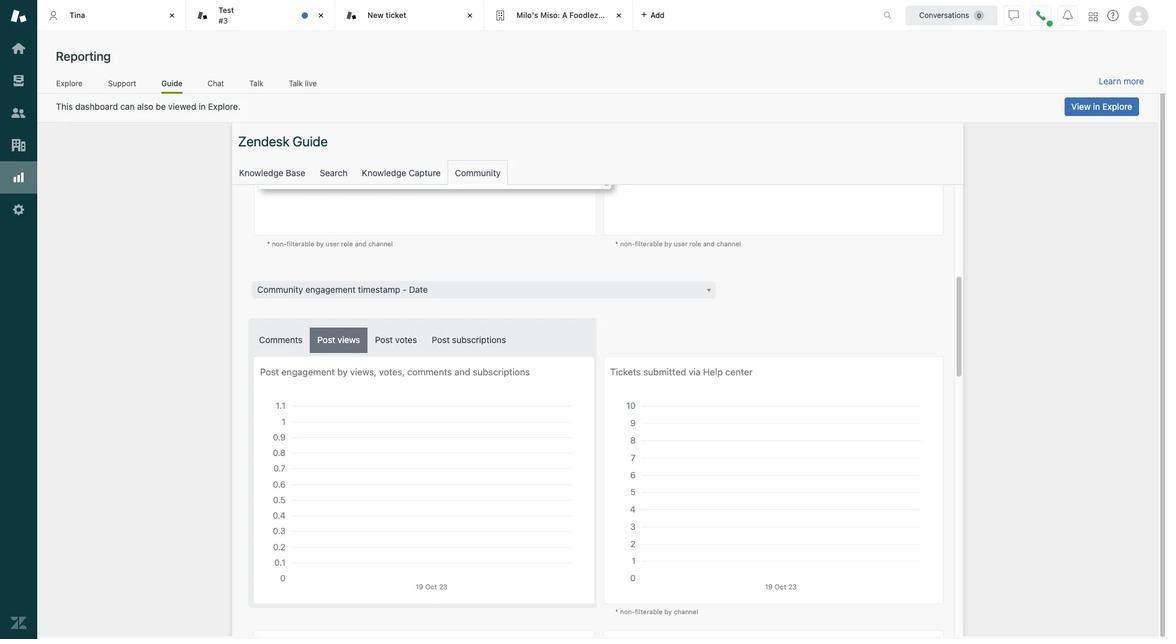 Task type: locate. For each thing, give the bounding box(es) containing it.
miso:
[[541, 10, 560, 20]]

1 talk from the left
[[249, 79, 263, 88]]

new ticket tab
[[335, 0, 484, 31]]

#3
[[219, 16, 228, 25]]

tina tab
[[37, 0, 186, 31]]

conversations
[[920, 10, 970, 20]]

explore down learn more link
[[1103, 101, 1133, 112]]

close image left add popup button
[[613, 9, 625, 22]]

talk
[[249, 79, 263, 88], [289, 79, 303, 88]]

ticket
[[386, 10, 407, 20]]

close image inside tina tab
[[166, 9, 178, 22]]

1 close image from the left
[[315, 9, 327, 22]]

talk for talk live
[[289, 79, 303, 88]]

dashboard
[[75, 101, 118, 112]]

close image left #3
[[166, 9, 178, 22]]

close image for milo's miso: a foodlez subsidiary
[[613, 9, 625, 22]]

close image
[[315, 9, 327, 22], [464, 9, 476, 22]]

1 horizontal spatial close image
[[464, 9, 476, 22]]

close image inside tab
[[315, 9, 327, 22]]

view in explore
[[1072, 101, 1133, 112]]

talk left live
[[289, 79, 303, 88]]

0 horizontal spatial close image
[[166, 9, 178, 22]]

close image inside the new ticket tab
[[464, 9, 476, 22]]

a
[[562, 10, 568, 20]]

2 close image from the left
[[464, 9, 476, 22]]

add button
[[634, 0, 672, 30]]

in right "viewed" in the top of the page
[[199, 101, 206, 112]]

viewed
[[168, 101, 196, 112]]

close image inside milo's miso: a foodlez subsidiary tab
[[613, 9, 625, 22]]

0 horizontal spatial in
[[199, 101, 206, 112]]

0 horizontal spatial talk
[[249, 79, 263, 88]]

chat link
[[207, 79, 224, 92]]

explore up this
[[56, 79, 82, 88]]

0 horizontal spatial close image
[[315, 9, 327, 22]]

talk live
[[289, 79, 317, 88]]

milo's miso: a foodlez subsidiary tab
[[484, 0, 639, 31]]

1 vertical spatial explore
[[1103, 101, 1133, 112]]

1 horizontal spatial talk
[[289, 79, 303, 88]]

view in explore button
[[1065, 98, 1140, 116]]

explore inside button
[[1103, 101, 1133, 112]]

close image
[[166, 9, 178, 22], [613, 9, 625, 22]]

1 horizontal spatial in
[[1094, 101, 1101, 112]]

tab
[[186, 0, 335, 31]]

close image left milo's
[[464, 9, 476, 22]]

zendesk support image
[[11, 8, 27, 24]]

in
[[199, 101, 206, 112], [1094, 101, 1101, 112]]

learn more link
[[1099, 76, 1145, 87]]

talk for talk
[[249, 79, 263, 88]]

main element
[[0, 0, 37, 640]]

1 horizontal spatial explore
[[1103, 101, 1133, 112]]

notifications image
[[1063, 10, 1073, 20]]

test #3
[[219, 6, 234, 25]]

guide link
[[162, 79, 183, 94]]

2 in from the left
[[1094, 101, 1101, 112]]

explore.
[[208, 101, 241, 112]]

chat
[[208, 79, 224, 88]]

close image left new on the top left of page
[[315, 9, 327, 22]]

talk right the chat
[[249, 79, 263, 88]]

2 close image from the left
[[613, 9, 625, 22]]

0 vertical spatial explore
[[56, 79, 82, 88]]

in right view
[[1094, 101, 1101, 112]]

1 horizontal spatial close image
[[613, 9, 625, 22]]

2 talk from the left
[[289, 79, 303, 88]]

milo's miso: a foodlez subsidiary
[[517, 10, 639, 20]]

explore
[[56, 79, 82, 88], [1103, 101, 1133, 112]]

subsidiary
[[601, 10, 639, 20]]

this
[[56, 101, 73, 112]]

1 close image from the left
[[166, 9, 178, 22]]



Task type: vqa. For each thing, say whether or not it's contained in the screenshot.
Milo's
yes



Task type: describe. For each thing, give the bounding box(es) containing it.
tabs tab list
[[37, 0, 871, 31]]

view
[[1072, 101, 1091, 112]]

explore link
[[56, 79, 83, 92]]

0 horizontal spatial explore
[[56, 79, 82, 88]]

new ticket
[[368, 10, 407, 20]]

1 in from the left
[[199, 101, 206, 112]]

in inside button
[[1094, 101, 1101, 112]]

reporting
[[56, 49, 111, 63]]

conversations button
[[906, 5, 998, 25]]

learn
[[1099, 76, 1122, 86]]

more
[[1124, 76, 1145, 86]]

new
[[368, 10, 384, 20]]

also
[[137, 101, 153, 112]]

close image for tina
[[166, 9, 178, 22]]

views image
[[11, 73, 27, 89]]

live
[[305, 79, 317, 88]]

get started image
[[11, 40, 27, 57]]

tab containing test
[[186, 0, 335, 31]]

zendesk image
[[11, 616, 27, 632]]

organizations image
[[11, 137, 27, 153]]

milo's
[[517, 10, 539, 20]]

reporting image
[[11, 170, 27, 186]]

tina
[[70, 10, 85, 20]]

button displays agent's chat status as invisible. image
[[1009, 10, 1019, 20]]

learn more
[[1099, 76, 1145, 86]]

this dashboard can also be viewed in explore.
[[56, 101, 241, 112]]

foodlez
[[570, 10, 599, 20]]

admin image
[[11, 202, 27, 218]]

test
[[219, 6, 234, 15]]

customers image
[[11, 105, 27, 121]]

support
[[108, 79, 136, 88]]

talk link
[[249, 79, 264, 92]]

add
[[651, 10, 665, 20]]

can
[[120, 101, 135, 112]]

talk live link
[[289, 79, 317, 92]]

guide
[[162, 79, 183, 88]]

be
[[156, 101, 166, 112]]

get help image
[[1108, 10, 1119, 21]]

zendesk products image
[[1089, 12, 1098, 21]]

support link
[[108, 79, 137, 92]]



